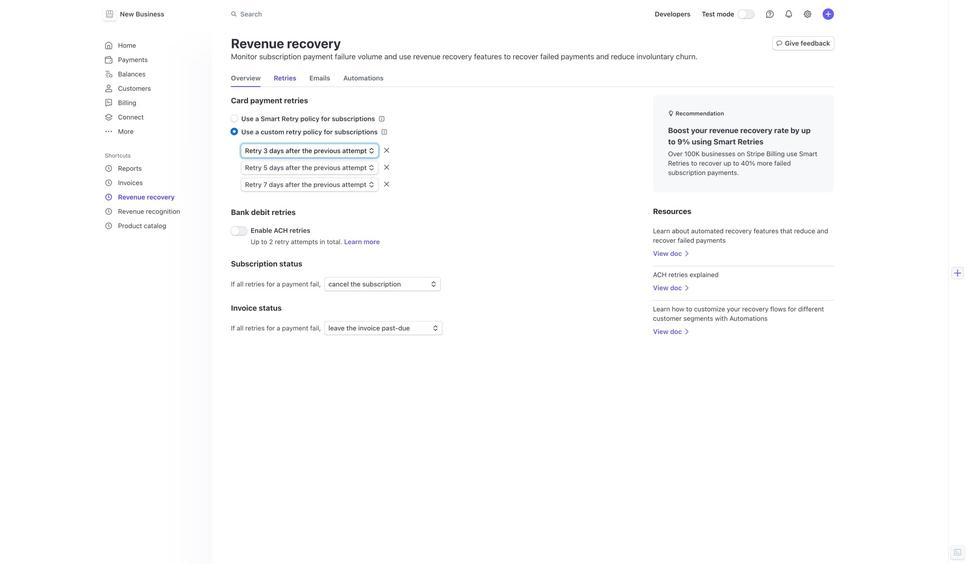 Task type: locate. For each thing, give the bounding box(es) containing it.
tab list
[[231, 70, 834, 87]]

shortcuts element
[[101, 149, 207, 233], [101, 161, 207, 233]]

Test mode checkbox
[[738, 10, 754, 18]]

2 shortcuts element from the top
[[101, 161, 207, 233]]

None checkbox
[[231, 227, 247, 235]]

None search field
[[225, 6, 491, 23]]

help image
[[767, 10, 774, 18]]

notifications image
[[785, 10, 793, 18]]



Task type: describe. For each thing, give the bounding box(es) containing it.
1 shortcuts element from the top
[[101, 149, 207, 233]]

Search text field
[[225, 6, 491, 23]]

settings image
[[804, 10, 812, 18]]

manage shortcuts image
[[196, 153, 202, 158]]

core navigation links element
[[101, 38, 207, 139]]



Task type: vqa. For each thing, say whether or not it's contained in the screenshot.
find a partner link
no



